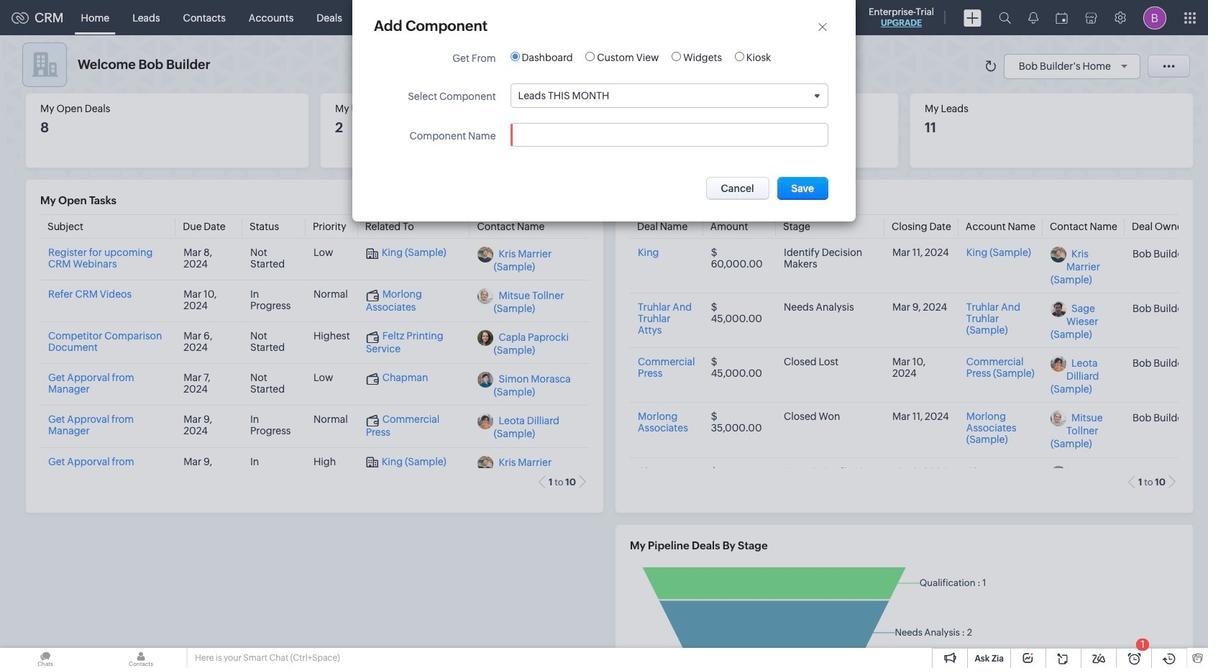 Task type: describe. For each thing, give the bounding box(es) containing it.
chats image
[[0, 648, 91, 669]]

contacts image
[[96, 648, 186, 669]]



Task type: locate. For each thing, give the bounding box(es) containing it.
None field
[[511, 84, 828, 107]]

profile element
[[1136, 0, 1176, 35]]

create menu image
[[964, 9, 982, 26]]

search element
[[991, 0, 1020, 35]]

search image
[[1000, 12, 1012, 24]]

signals image
[[1029, 12, 1039, 24]]

signals element
[[1020, 0, 1048, 35]]

logo image
[[12, 12, 29, 23]]

None radio
[[511, 51, 520, 61], [586, 51, 595, 61], [511, 51, 520, 61], [586, 51, 595, 61]]

calendar image
[[1056, 12, 1069, 23]]

profile image
[[1144, 6, 1167, 29]]

create menu element
[[956, 0, 991, 35]]

None radio
[[672, 51, 682, 61], [735, 51, 745, 61], [672, 51, 682, 61], [735, 51, 745, 61]]



Task type: vqa. For each thing, say whether or not it's contained in the screenshot.
button
no



